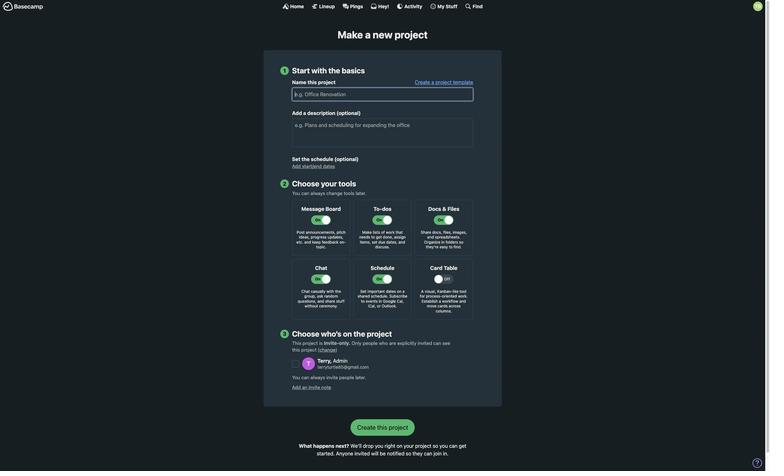 Task type: locate. For each thing, give the bounding box(es) containing it.
project left the is
[[303, 341, 318, 347]]

0 vertical spatial dates
[[323, 164, 335, 169]]

0 horizontal spatial your
[[321, 179, 337, 188]]

on up notified
[[397, 444, 403, 450]]

1 horizontal spatial so
[[433, 444, 439, 450]]

1 horizontal spatial this
[[308, 80, 317, 85]]

a up cards
[[439, 299, 441, 304]]

outlook.
[[382, 304, 397, 309]]

(optional) right schedule
[[335, 157, 359, 162]]

card table
[[431, 265, 458, 272]]

announcements,
[[306, 230, 336, 235]]

make inside make lists of work that needs to get done, assign items, set due dates, and discuss.
[[363, 230, 372, 235]]

pings button
[[343, 3, 363, 10]]

with up name this project
[[312, 66, 327, 75]]

set for important
[[361, 289, 367, 294]]

important
[[368, 289, 385, 294]]

1 vertical spatial (optional)
[[335, 157, 359, 162]]

only
[[352, 341, 362, 347]]

progress
[[311, 235, 327, 240]]

1 horizontal spatial to
[[372, 235, 375, 240]]

invite-
[[324, 341, 339, 347]]

to-
[[374, 206, 382, 212]]

&
[[443, 206, 447, 212]]

project left (
[[302, 348, 317, 353]]

of
[[382, 230, 385, 235]]

share docs, files, images, and spreadsheets. organize in folders so they're easy to find.
[[421, 230, 467, 250]]

)
[[336, 348, 338, 353]]

ceremony.
[[319, 304, 338, 309]]

so up join
[[433, 444, 439, 450]]

or
[[377, 304, 381, 309]]

chat casually with the group, ask random questions, and share stuff without ceremony.
[[298, 289, 345, 309]]

0 horizontal spatial to
[[361, 299, 365, 304]]

always
[[311, 190, 325, 196], [311, 375, 325, 381]]

you for you can always invite people later.
[[292, 375, 300, 381]]

schedule.
[[371, 294, 389, 299]]

1 horizontal spatial you
[[440, 444, 448, 450]]

the up random
[[335, 289, 341, 294]]

that
[[396, 230, 403, 235]]

change down invite-
[[320, 348, 336, 353]]

0 vertical spatial get
[[376, 235, 382, 240]]

this
[[292, 341, 302, 347]]

basics
[[342, 66, 365, 75]]

to
[[372, 235, 375, 240], [449, 245, 453, 250], [361, 299, 365, 304]]

you for you can always change tools later.
[[292, 190, 300, 196]]

1 vertical spatial in
[[379, 299, 382, 304]]

group,
[[305, 294, 316, 299]]

later. for you can always invite people later.
[[356, 375, 366, 381]]

0 vertical spatial people
[[363, 341, 378, 347]]

and up organize
[[428, 235, 434, 240]]

to inside 'set important dates on a shared schedule. subscribe to events in google cal, ical, or outlook.'
[[361, 299, 365, 304]]

a for create
[[432, 80, 435, 85]]

chat inside chat casually with the group, ask random questions, and share stuff without ceremony.
[[302, 289, 310, 294]]

choose for choose who's on the project
[[292, 330, 320, 339]]

1 vertical spatial invited
[[355, 451, 370, 457]]

1 you from the top
[[292, 190, 300, 196]]

invite right an
[[309, 385, 320, 391]]

what happens next?
[[299, 444, 349, 450]]

1 vertical spatial make
[[363, 230, 372, 235]]

0 vertical spatial change
[[327, 190, 343, 196]]

0 vertical spatial make
[[338, 29, 363, 41]]

can
[[302, 190, 310, 196], [434, 341, 442, 347], [302, 375, 310, 381], [450, 444, 458, 450], [424, 451, 433, 457]]

always for invite
[[311, 375, 325, 381]]

set up add start/end dates link
[[292, 157, 301, 162]]

in inside 'set important dates on a shared schedule. subscribe to events in google cal, ical, or outlook.'
[[379, 299, 382, 304]]

casually
[[311, 289, 326, 294]]

hey! button
[[371, 3, 389, 10]]

lineup link
[[312, 3, 335, 10]]

1 you from the left
[[375, 444, 384, 450]]

people
[[363, 341, 378, 347], [340, 375, 354, 381]]

0 vertical spatial (optional)
[[337, 110, 361, 116]]

in up easy
[[442, 240, 445, 245]]

0 vertical spatial on
[[397, 289, 402, 294]]

a left 'description'
[[303, 110, 306, 116]]

to down folders
[[449, 245, 453, 250]]

invited inside only people who are explicitly invited can see this project (
[[418, 341, 433, 347]]

docs
[[429, 206, 442, 212]]

the up start/end on the top left of the page
[[302, 157, 310, 162]]

0 vertical spatial chat
[[315, 265, 328, 272]]

so up find.
[[460, 240, 464, 245]]

0 horizontal spatial in
[[379, 299, 382, 304]]

0 vertical spatial choose
[[292, 179, 320, 188]]

my stuff
[[438, 3, 458, 9]]

2 you from the left
[[440, 444, 448, 450]]

set up shared
[[361, 289, 367, 294]]

files
[[448, 206, 460, 212]]

are
[[390, 341, 396, 347]]

with up random
[[327, 289, 334, 294]]

invited
[[418, 341, 433, 347], [355, 451, 370, 457]]

people down terryturtle85@gmail.com
[[340, 375, 354, 381]]

1 horizontal spatial your
[[404, 444, 414, 450]]

get
[[376, 235, 382, 240], [459, 444, 467, 450]]

0 vertical spatial invited
[[418, 341, 433, 347]]

my stuff button
[[430, 3, 458, 10]]

choose
[[292, 179, 320, 188], [292, 330, 320, 339]]

people left who
[[363, 341, 378, 347]]

note
[[322, 385, 331, 391]]

post announcements, pitch ideas, progress updates, etc. and keep feedback on- topic.
[[297, 230, 346, 250]]

(optional)
[[337, 110, 361, 116], [335, 157, 359, 162]]

set inside set the schedule (optional) add start/end dates
[[292, 157, 301, 162]]

chat up group,
[[302, 289, 310, 294]]

tim burton image
[[754, 2, 763, 11]]

1 horizontal spatial set
[[361, 289, 367, 294]]

0 vertical spatial your
[[321, 179, 337, 188]]

choose down start/end on the top left of the page
[[292, 179, 320, 188]]

add left 'description'
[[292, 110, 302, 116]]

and down assign
[[399, 240, 406, 245]]

0 horizontal spatial set
[[292, 157, 301, 162]]

etc.
[[297, 240, 304, 245]]

you
[[292, 190, 300, 196], [292, 375, 300, 381]]

you up the add an invite note link at the bottom left of page
[[292, 375, 300, 381]]

on up subscribe
[[397, 289, 402, 294]]

(optional) inside set the schedule (optional) add start/end dates
[[335, 157, 359, 162]]

None submit
[[351, 420, 415, 436]]

2 always from the top
[[311, 375, 325, 381]]

invite up 'note' at the bottom left of page
[[327, 375, 338, 381]]

0 horizontal spatial invite
[[309, 385, 320, 391]]

hey!
[[379, 3, 389, 9]]

and
[[428, 235, 434, 240], [305, 240, 311, 245], [399, 240, 406, 245], [318, 299, 324, 304], [460, 299, 466, 304]]

set inside 'set important dates on a shared schedule. subscribe to events in google cal, ical, or outlook.'
[[361, 289, 367, 294]]

2 choose from the top
[[292, 330, 320, 339]]

docs,
[[433, 230, 442, 235]]

1 vertical spatial later.
[[356, 375, 366, 381]]

always up the add an invite note link at the bottom left of page
[[311, 375, 325, 381]]

a up subscribe
[[403, 289, 405, 294]]

dates
[[323, 164, 335, 169], [386, 289, 396, 294]]

0 horizontal spatial dates
[[323, 164, 335, 169]]

1 horizontal spatial chat
[[315, 265, 328, 272]]

and down work.
[[460, 299, 466, 304]]

in inside share docs, files, images, and spreadsheets. organize in folders so they're easy to find.
[[442, 240, 445, 245]]

tools down choose your tools
[[344, 190, 355, 196]]

add left an
[[292, 385, 301, 391]]

columns.
[[436, 309, 452, 314]]

you up the in.
[[440, 444, 448, 450]]

invited right the explicitly on the right
[[418, 341, 433, 347]]

1 vertical spatial dates
[[386, 289, 396, 294]]

a left new
[[365, 29, 371, 41]]

0 vertical spatial this
[[308, 80, 317, 85]]

you
[[375, 444, 384, 450], [440, 444, 448, 450]]

we'll
[[351, 444, 362, 450]]

1 horizontal spatial in
[[442, 240, 445, 245]]

dos
[[382, 206, 392, 212]]

your up they
[[404, 444, 414, 450]]

2 add from the top
[[292, 164, 301, 169]]

to-dos
[[374, 206, 392, 212]]

new
[[373, 29, 393, 41]]

1 vertical spatial you
[[292, 375, 300, 381]]

terry image
[[303, 358, 315, 371]]

0 horizontal spatial invited
[[355, 451, 370, 457]]

0 horizontal spatial this
[[292, 348, 300, 353]]

the up only
[[354, 330, 366, 339]]

2 vertical spatial so
[[406, 451, 412, 457]]

docs & files
[[429, 206, 460, 212]]

1 add from the top
[[292, 110, 302, 116]]

your up you can always change tools later.
[[321, 179, 337, 188]]

0 horizontal spatial chat
[[302, 289, 310, 294]]

dates down schedule
[[323, 164, 335, 169]]

always down choose your tools
[[311, 190, 325, 196]]

0 vertical spatial to
[[372, 235, 375, 240]]

2 vertical spatial to
[[361, 299, 365, 304]]

1 vertical spatial set
[[361, 289, 367, 294]]

0 vertical spatial with
[[312, 66, 327, 75]]

2 vertical spatial add
[[292, 385, 301, 391]]

and down ideas,
[[305, 240, 311, 245]]

make up the needs
[[363, 230, 372, 235]]

add left start/end on the top left of the page
[[292, 164, 301, 169]]

to inside share docs, files, images, and spreadsheets. organize in folders so they're easy to find.
[[449, 245, 453, 250]]

0 vertical spatial in
[[442, 240, 445, 245]]

and inside a visual, kanban-like tool for process-oriented work. establish a workflow and move cards across columns.
[[460, 299, 466, 304]]

in down schedule.
[[379, 299, 382, 304]]

you down choose your tools
[[292, 190, 300, 196]]

0 horizontal spatial get
[[376, 235, 382, 240]]

and inside make lists of work that needs to get done, assign items, set due dates, and discuss.
[[399, 240, 406, 245]]

make
[[338, 29, 363, 41], [363, 230, 372, 235]]

like
[[453, 289, 459, 294]]

description
[[308, 110, 336, 116]]

this right name
[[308, 80, 317, 85]]

1 vertical spatial chat
[[302, 289, 310, 294]]

0 vertical spatial invite
[[327, 375, 338, 381]]

change down choose your tools
[[327, 190, 343, 196]]

3 add from the top
[[292, 385, 301, 391]]

a right create
[[432, 80, 435, 85]]

2 horizontal spatial so
[[460, 240, 464, 245]]

2 horizontal spatial to
[[449, 245, 453, 250]]

to inside make lists of work that needs to get done, assign items, set due dates, and discuss.
[[372, 235, 375, 240]]

1 horizontal spatial dates
[[386, 289, 396, 294]]

1 vertical spatial this
[[292, 348, 300, 353]]

0 vertical spatial so
[[460, 240, 464, 245]]

project up who
[[367, 330, 392, 339]]

chat
[[315, 265, 328, 272], [302, 289, 310, 294]]

tools up you can always change tools later.
[[339, 179, 356, 188]]

1 horizontal spatial invited
[[418, 341, 433, 347]]

dates up subscribe
[[386, 289, 396, 294]]

0 horizontal spatial people
[[340, 375, 354, 381]]

project up they
[[416, 444, 432, 450]]

1 vertical spatial with
[[327, 289, 334, 294]]

1 horizontal spatial people
[[363, 341, 378, 347]]

this down "this"
[[292, 348, 300, 353]]

1 vertical spatial to
[[449, 245, 453, 250]]

0 vertical spatial always
[[311, 190, 325, 196]]

find
[[473, 3, 483, 9]]

1 vertical spatial choose
[[292, 330, 320, 339]]

questions,
[[298, 299, 317, 304]]

0 horizontal spatial you
[[375, 444, 384, 450]]

and down "ask"
[[318, 299, 324, 304]]

for
[[420, 294, 425, 299]]

admin
[[333, 358, 348, 364]]

stuff
[[336, 299, 345, 304]]

2 vertical spatial on
[[397, 444, 403, 450]]

on up the only.
[[343, 330, 352, 339]]

make down pings dropdown button
[[338, 29, 363, 41]]

invite
[[327, 375, 338, 381], [309, 385, 320, 391]]

dates inside set the schedule (optional) add start/end dates
[[323, 164, 335, 169]]

chat for chat casually with the group, ask random questions, and share stuff without ceremony.
[[302, 289, 310, 294]]

move
[[427, 304, 437, 309]]

2 you from the top
[[292, 375, 300, 381]]

schedule
[[371, 265, 395, 272]]

a for make
[[365, 29, 371, 41]]

1 vertical spatial get
[[459, 444, 467, 450]]

choose up "this"
[[292, 330, 320, 339]]

0 vertical spatial set
[[292, 157, 301, 162]]

1 vertical spatial always
[[311, 375, 325, 381]]

to up set
[[372, 235, 375, 240]]

invited inside we'll drop you right on your project so you can get started. anyone invited will be notified so they can join in.
[[355, 451, 370, 457]]

1 horizontal spatial get
[[459, 444, 467, 450]]

1 choose from the top
[[292, 179, 320, 188]]

next?
[[336, 444, 349, 450]]

1 vertical spatial your
[[404, 444, 414, 450]]

1 vertical spatial people
[[340, 375, 354, 381]]

the left basics on the left top
[[329, 66, 340, 75]]

1 vertical spatial add
[[292, 164, 301, 169]]

1 always from the top
[[311, 190, 325, 196]]

join
[[434, 451, 442, 457]]

0 vertical spatial you
[[292, 190, 300, 196]]

you up be
[[375, 444, 384, 450]]

establish
[[422, 299, 438, 304]]

so inside share docs, files, images, and spreadsheets. organize in folders so they're easy to find.
[[460, 240, 464, 245]]

this inside only people who are explicitly invited can see this project (
[[292, 348, 300, 353]]

0 vertical spatial add
[[292, 110, 302, 116]]

across
[[449, 304, 461, 309]]

add inside set the schedule (optional) add start/end dates
[[292, 164, 301, 169]]

in
[[442, 240, 445, 245], [379, 299, 382, 304]]

so left they
[[406, 451, 412, 457]]

chat for chat
[[315, 265, 328, 272]]

0 vertical spatial later.
[[356, 190, 367, 196]]

to down shared
[[361, 299, 365, 304]]

chat down topic.
[[315, 265, 328, 272]]

(optional) right 'description'
[[337, 110, 361, 116]]

invited down drop
[[355, 451, 370, 457]]



Task type: describe. For each thing, give the bounding box(es) containing it.
share
[[421, 230, 432, 235]]

always for change
[[311, 190, 325, 196]]

make for make lists of work that needs to get done, assign items, set due dates, and discuss.
[[363, 230, 372, 235]]

a
[[422, 289, 424, 294]]

1 vertical spatial change
[[320, 348, 336, 353]]

add a description (optional)
[[292, 110, 361, 116]]

create a project template link
[[415, 80, 474, 85]]

3
[[283, 331, 287, 338]]

add for add an invite note
[[292, 385, 301, 391]]

only people who are explicitly invited can see this project (
[[292, 341, 451, 353]]

easy
[[440, 245, 448, 250]]

they're
[[426, 245, 439, 250]]

(optional) for set the schedule (optional) add start/end dates
[[335, 157, 359, 162]]

assign
[[394, 235, 406, 240]]

shared
[[358, 294, 370, 299]]

name
[[292, 80, 307, 85]]

find.
[[454, 245, 462, 250]]

add an invite note
[[292, 385, 331, 391]]

can inside only people who are explicitly invited can see this project (
[[434, 341, 442, 347]]

subscribe
[[390, 294, 408, 299]]

your inside we'll drop you right on your project so you can get started. anyone invited will be notified so they can join in.
[[404, 444, 414, 450]]

a inside a visual, kanban-like tool for process-oriented work. establish a workflow and move cards across columns.
[[439, 299, 441, 304]]

without
[[305, 304, 318, 309]]

get inside we'll drop you right on your project so you can get started. anyone invited will be notified so they can join in.
[[459, 444, 467, 450]]

organize
[[425, 240, 441, 245]]

you can always change tools later.
[[292, 190, 367, 196]]

change link
[[320, 348, 336, 353]]

on inside we'll drop you right on your project so you can get started. anyone invited will be notified so they can join in.
[[397, 444, 403, 450]]

done,
[[383, 235, 393, 240]]

in.
[[443, 451, 449, 457]]

who's
[[321, 330, 342, 339]]

started.
[[317, 451, 335, 457]]

my
[[438, 3, 445, 9]]

1 vertical spatial on
[[343, 330, 352, 339]]

choose your tools
[[292, 179, 356, 188]]

lineup
[[319, 3, 335, 9]]

they
[[413, 451, 423, 457]]

stuff
[[446, 3, 458, 9]]

post
[[297, 230, 305, 235]]

choose who's on the project
[[292, 330, 392, 339]]

message board
[[302, 206, 341, 212]]

make a new project
[[338, 29, 428, 41]]

1 vertical spatial invite
[[309, 385, 320, 391]]

find button
[[466, 3, 483, 10]]

0 vertical spatial tools
[[339, 179, 356, 188]]

switch accounts image
[[3, 2, 43, 11]]

and inside share docs, files, images, and spreadsheets. organize in folders so they're easy to find.
[[428, 235, 434, 240]]

project down start with the basics at the left
[[318, 80, 336, 85]]

create a project template
[[415, 80, 474, 85]]

explicitly
[[398, 341, 417, 347]]

start
[[292, 66, 310, 75]]

add an invite note link
[[292, 385, 331, 391]]

random
[[325, 294, 338, 299]]

pings
[[350, 3, 363, 9]]

an
[[302, 385, 308, 391]]

1 vertical spatial tools
[[344, 190, 355, 196]]

set
[[372, 240, 378, 245]]

be
[[380, 451, 386, 457]]

on inside 'set important dates on a shared schedule. subscribe to events in google cal, ical, or outlook.'
[[397, 289, 402, 294]]

project inside only people who are explicitly invited can see this project (
[[302, 348, 317, 353]]

add start/end dates link
[[292, 164, 335, 169]]

later. for you can always change tools later.
[[356, 190, 367, 196]]

lists
[[373, 230, 380, 235]]

tool
[[460, 289, 467, 294]]

card
[[431, 265, 443, 272]]

set for the
[[292, 157, 301, 162]]

drop
[[363, 444, 374, 450]]

work
[[386, 230, 395, 235]]

activity
[[405, 3, 423, 9]]

and inside post announcements, pitch ideas, progress updates, etc. and keep feedback on- topic.
[[305, 240, 311, 245]]

create
[[415, 80, 430, 85]]

people inside only people who are explicitly invited can see this project (
[[363, 341, 378, 347]]

board
[[326, 206, 341, 212]]

anyone
[[336, 451, 354, 457]]

folders
[[446, 240, 459, 245]]

add for add a description (optional)
[[292, 110, 302, 116]]

keep
[[312, 240, 321, 245]]

ical,
[[368, 304, 376, 309]]

set important dates on a shared schedule. subscribe to events in google cal, ical, or outlook.
[[358, 289, 408, 309]]

project down activity link
[[395, 29, 428, 41]]

project inside we'll drop you right on your project so you can get started. anyone invited will be notified so they can join in.
[[416, 444, 432, 450]]

Name this project text field
[[292, 88, 474, 101]]

a for add
[[303, 110, 306, 116]]

schedule
[[311, 157, 334, 162]]

ask
[[317, 294, 323, 299]]

name this project
[[292, 80, 336, 85]]

due
[[379, 240, 386, 245]]

main element
[[0, 0, 766, 12]]

who
[[379, 341, 388, 347]]

feedback
[[322, 240, 339, 245]]

is
[[319, 341, 323, 347]]

1 vertical spatial so
[[433, 444, 439, 450]]

events
[[366, 299, 378, 304]]

right
[[385, 444, 396, 450]]

dates inside 'set important dates on a shared schedule. subscribe to events in google cal, ical, or outlook.'
[[386, 289, 396, 294]]

template
[[453, 80, 474, 85]]

project left "template"
[[436, 80, 452, 85]]

the inside set the schedule (optional) add start/end dates
[[302, 157, 310, 162]]

only.
[[339, 341, 351, 347]]

a inside 'set important dates on a shared schedule. subscribe to events in google cal, ical, or outlook.'
[[403, 289, 405, 294]]

Add a description (optional) text field
[[292, 119, 474, 147]]

1 horizontal spatial invite
[[327, 375, 338, 381]]

(optional) for add a description (optional)
[[337, 110, 361, 116]]

with inside chat casually with the group, ask random questions, and share stuff without ceremony.
[[327, 289, 334, 294]]

1
[[284, 68, 286, 74]]

start with the basics
[[292, 66, 365, 75]]

2
[[283, 181, 287, 187]]

what
[[299, 444, 312, 450]]

get inside make lists of work that needs to get done, assign items, set due dates, and discuss.
[[376, 235, 382, 240]]

0 horizontal spatial so
[[406, 451, 412, 457]]

ideas,
[[299, 235, 310, 240]]

and inside chat casually with the group, ask random questions, and share stuff without ceremony.
[[318, 299, 324, 304]]

happens
[[313, 444, 335, 450]]

the inside chat casually with the group, ask random questions, and share stuff without ceremony.
[[335, 289, 341, 294]]

work.
[[458, 294, 468, 299]]

pitch
[[337, 230, 346, 235]]

kanban-
[[438, 289, 453, 294]]

choose for choose your tools
[[292, 179, 320, 188]]

cal,
[[397, 299, 404, 304]]

on-
[[340, 240, 346, 245]]

visual,
[[425, 289, 437, 294]]

make for make a new project
[[338, 29, 363, 41]]



Task type: vqa. For each thing, say whether or not it's contained in the screenshot.
bottommost w.
no



